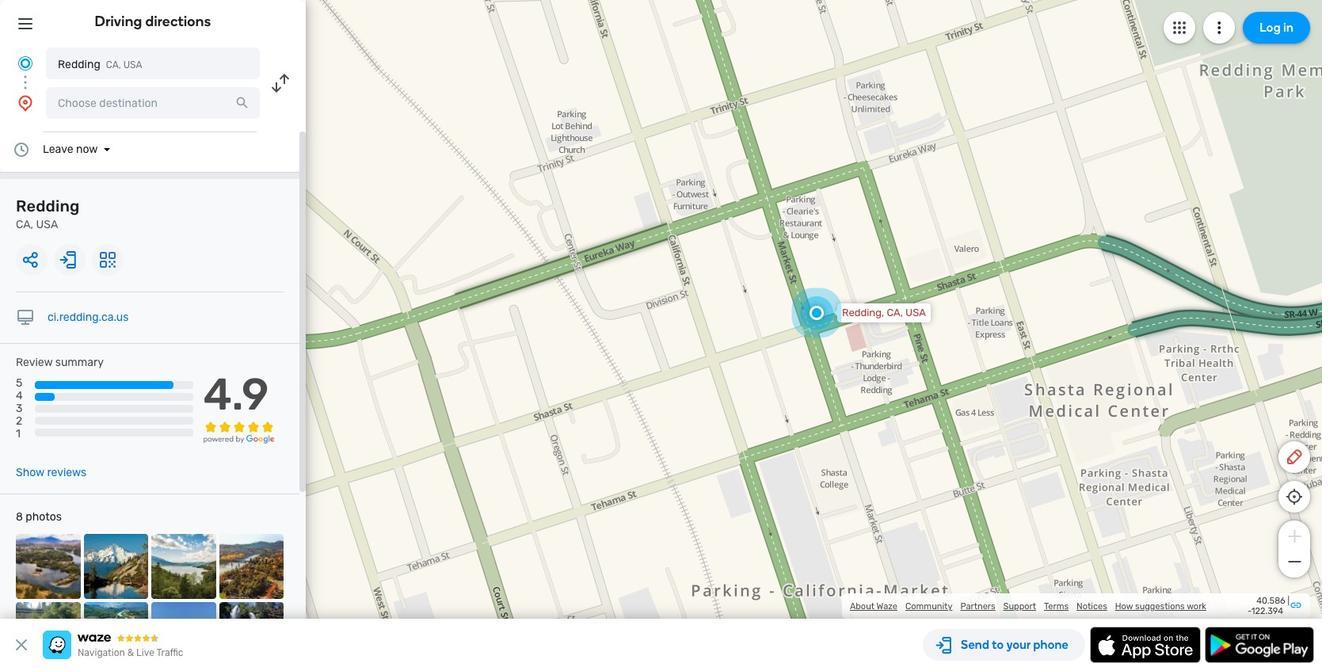 Task type: vqa. For each thing, say whether or not it's contained in the screenshot.
Arena
no



Task type: describe. For each thing, give the bounding box(es) containing it.
122.394
[[1252, 606, 1284, 617]]

about waze link
[[850, 601, 898, 611]]

driving directions
[[95, 13, 211, 30]]

image 3 of redding, redding image
[[151, 534, 216, 599]]

Choose destination text field
[[46, 87, 260, 119]]

zoom in image
[[1285, 527, 1305, 546]]

5 4 3 2 1
[[16, 376, 23, 441]]

review summary
[[16, 356, 104, 369]]

40.586 | -122.394
[[1248, 596, 1290, 617]]

work
[[1187, 601, 1207, 611]]

4.9
[[203, 369, 269, 421]]

1 horizontal spatial usa
[[123, 59, 142, 71]]

0 horizontal spatial ca,
[[16, 218, 33, 231]]

location image
[[16, 94, 35, 113]]

suggestions
[[1136, 601, 1185, 611]]

navigation & live traffic
[[78, 647, 183, 659]]

show reviews
[[16, 466, 87, 480]]

terms
[[1044, 601, 1069, 611]]

-
[[1248, 606, 1252, 617]]

image 2 of redding, redding image
[[84, 534, 148, 599]]

|
[[1288, 596, 1290, 606]]

image 1 of redding, redding image
[[16, 534, 80, 599]]

support link
[[1004, 601, 1037, 611]]

zoom out image
[[1285, 552, 1305, 571]]

how
[[1116, 601, 1133, 611]]

link image
[[1290, 599, 1303, 611]]

redding, ca, usa
[[842, 307, 926, 319]]

1 vertical spatial redding ca, usa
[[16, 197, 80, 231]]

5
[[16, 376, 22, 390]]

leave now
[[43, 143, 98, 156]]

notices link
[[1077, 601, 1108, 611]]

leave
[[43, 143, 73, 156]]

navigation
[[78, 647, 125, 659]]

about waze community partners support terms notices how suggestions work
[[850, 601, 1207, 611]]

0 vertical spatial redding ca, usa
[[58, 58, 142, 71]]

notices
[[1077, 601, 1108, 611]]

ci.redding.ca.us link
[[48, 311, 129, 324]]

2
[[16, 415, 22, 428]]

waze
[[877, 601, 898, 611]]

support
[[1004, 601, 1037, 611]]

1
[[16, 428, 21, 441]]

3
[[16, 402, 23, 415]]

directions
[[145, 13, 211, 30]]



Task type: locate. For each thing, give the bounding box(es) containing it.
1 horizontal spatial ca,
[[106, 59, 121, 71]]

2 vertical spatial usa
[[906, 307, 926, 319]]

4
[[16, 389, 23, 403]]

8
[[16, 510, 23, 524]]

2 horizontal spatial ca,
[[887, 307, 903, 319]]

usa up the choose destination text field
[[123, 59, 142, 71]]

redding ca, usa
[[58, 58, 142, 71], [16, 197, 80, 231]]

image 5 of redding, redding image
[[16, 602, 80, 667]]

usa down leave
[[36, 218, 58, 231]]

clock image
[[12, 140, 31, 159]]

ci.redding.ca.us
[[48, 311, 129, 324]]

partners
[[961, 601, 996, 611]]

usa right "redding,"
[[906, 307, 926, 319]]

redding ca, usa down leave
[[16, 197, 80, 231]]

community link
[[906, 601, 953, 611]]

0 vertical spatial usa
[[123, 59, 142, 71]]

show
[[16, 466, 44, 480]]

redding ca, usa down driving
[[58, 58, 142, 71]]

how suggestions work link
[[1116, 601, 1207, 611]]

ca, right "redding,"
[[887, 307, 903, 319]]

about
[[850, 601, 875, 611]]

community
[[906, 601, 953, 611]]

image 8 of redding, redding image
[[219, 602, 284, 667]]

pencil image
[[1285, 448, 1304, 467]]

usa
[[123, 59, 142, 71], [36, 218, 58, 231], [906, 307, 926, 319]]

photos
[[26, 510, 62, 524]]

ca, down clock image
[[16, 218, 33, 231]]

redding,
[[842, 307, 885, 319]]

terms link
[[1044, 601, 1069, 611]]

driving
[[95, 13, 142, 30]]

traffic
[[156, 647, 183, 659]]

computer image
[[16, 308, 35, 327]]

1 vertical spatial redding
[[16, 197, 80, 216]]

x image
[[12, 636, 31, 655]]

image 7 of redding, redding image
[[151, 602, 216, 667]]

redding
[[58, 58, 101, 71], [16, 197, 80, 216]]

redding right the current location icon
[[58, 58, 101, 71]]

live
[[136, 647, 154, 659]]

ca,
[[106, 59, 121, 71], [16, 218, 33, 231], [887, 307, 903, 319]]

0 vertical spatial redding
[[58, 58, 101, 71]]

1 vertical spatial usa
[[36, 218, 58, 231]]

partners link
[[961, 601, 996, 611]]

current location image
[[16, 54, 35, 73]]

image 6 of redding, redding image
[[84, 602, 148, 667]]

ca, down driving
[[106, 59, 121, 71]]

now
[[76, 143, 98, 156]]

reviews
[[47, 466, 87, 480]]

8 photos
[[16, 510, 62, 524]]

summary
[[55, 356, 104, 369]]

2 horizontal spatial usa
[[906, 307, 926, 319]]

2 vertical spatial ca,
[[887, 307, 903, 319]]

1 vertical spatial ca,
[[16, 218, 33, 231]]

0 horizontal spatial usa
[[36, 218, 58, 231]]

image 4 of redding, redding image
[[219, 534, 284, 599]]

0 vertical spatial ca,
[[106, 59, 121, 71]]

redding down leave
[[16, 197, 80, 216]]

40.586
[[1257, 596, 1286, 606]]

review
[[16, 356, 53, 369]]

&
[[127, 647, 134, 659]]



